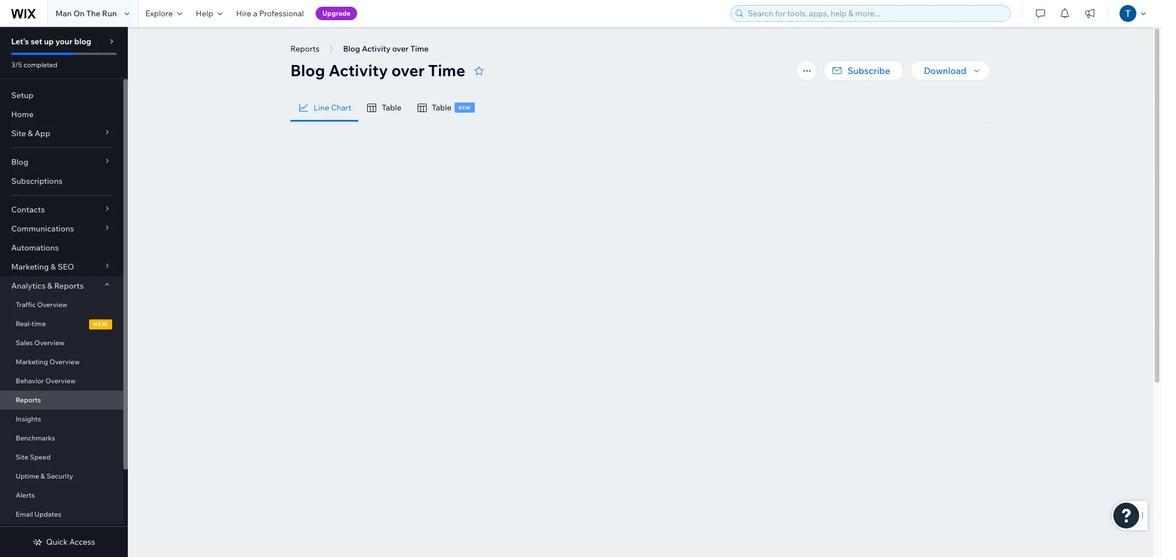 Task type: locate. For each thing, give the bounding box(es) containing it.
over inside button
[[392, 44, 409, 54]]

0 vertical spatial new
[[459, 105, 471, 110]]

man on the run
[[56, 8, 117, 19]]

blog inside button
[[343, 44, 360, 54]]

marketing inside popup button
[[11, 262, 49, 272]]

blog inside popup button
[[11, 157, 28, 167]]

automations link
[[0, 238, 123, 257]]

reports inside the reports link
[[16, 396, 41, 404]]

overview for marketing overview
[[49, 358, 80, 366]]

overview up "marketing overview"
[[34, 339, 65, 347]]

sales
[[16, 339, 33, 347]]

0 vertical spatial time
[[410, 44, 429, 54]]

quick access button
[[33, 537, 95, 547]]

3/5 completed
[[11, 61, 57, 69]]

run
[[102, 8, 117, 19]]

overview down the 'sales overview' link
[[49, 358, 80, 366]]

0 vertical spatial reports
[[290, 44, 320, 54]]

table
[[382, 103, 402, 113], [432, 103, 452, 113]]

1 horizontal spatial reports
[[54, 281, 84, 291]]

overview
[[37, 301, 67, 309], [34, 339, 65, 347], [49, 358, 80, 366], [45, 377, 76, 385]]

new
[[459, 105, 471, 110], [93, 321, 108, 328]]

1 vertical spatial over
[[392, 61, 425, 80]]

2 vertical spatial reports
[[16, 396, 41, 404]]

blog activity over time
[[343, 44, 429, 54], [290, 61, 465, 80]]

professional
[[259, 8, 304, 19]]

hire a professional link
[[229, 0, 311, 27]]

marketing overview
[[16, 358, 80, 366]]

site
[[11, 128, 26, 139], [16, 453, 28, 461]]

3/5
[[11, 61, 22, 69]]

man
[[56, 8, 72, 19]]

analytics
[[11, 281, 46, 291]]

1 vertical spatial new
[[93, 321, 108, 328]]

0 horizontal spatial table
[[382, 103, 402, 113]]

marketing up analytics
[[11, 262, 49, 272]]

time
[[410, 44, 429, 54], [428, 61, 465, 80]]

1 table from the left
[[382, 103, 402, 113]]

communications
[[11, 224, 74, 234]]

setup link
[[0, 86, 123, 105]]

reports link
[[0, 391, 123, 410]]

& left app
[[28, 128, 33, 139]]

upgrade
[[322, 9, 351, 17]]

tab list
[[290, 94, 643, 122]]

1 horizontal spatial blog
[[290, 61, 325, 80]]

the
[[86, 8, 100, 19]]

blog down reports "button" in the left of the page
[[290, 61, 325, 80]]

analytics & reports
[[11, 281, 84, 291]]

reports down professional at the top
[[290, 44, 320, 54]]

1 vertical spatial blog activity over time
[[290, 61, 465, 80]]

reports for reports "button" in the left of the page
[[290, 44, 320, 54]]

marketing inside 'link'
[[16, 358, 48, 366]]

& for analytics
[[47, 281, 52, 291]]

uptime & security
[[16, 472, 73, 481]]

reports
[[290, 44, 320, 54], [54, 281, 84, 291], [16, 396, 41, 404]]

site inside site & app 'popup button'
[[11, 128, 26, 139]]

subscriptions
[[11, 176, 63, 186]]

benchmarks
[[16, 434, 55, 442]]

0 vertical spatial over
[[392, 44, 409, 54]]

0 vertical spatial blog activity over time
[[343, 44, 429, 54]]

traffic
[[16, 301, 36, 309]]

marketing for marketing overview
[[16, 358, 48, 366]]

behavior overview link
[[0, 372, 123, 391]]

hire
[[236, 8, 251, 19]]

1 horizontal spatial new
[[459, 105, 471, 110]]

reports inside analytics & reports popup button
[[54, 281, 84, 291]]

blog
[[343, 44, 360, 54], [290, 61, 325, 80], [11, 157, 28, 167]]

new inside sidebar element
[[93, 321, 108, 328]]

reports up insights
[[16, 396, 41, 404]]

overview for sales overview
[[34, 339, 65, 347]]

sales overview link
[[0, 334, 123, 353]]

1 vertical spatial reports
[[54, 281, 84, 291]]

activity
[[362, 44, 391, 54], [329, 61, 388, 80]]

& right the "uptime"
[[41, 472, 45, 481]]

2 vertical spatial blog
[[11, 157, 28, 167]]

help button
[[189, 0, 229, 27]]

& for uptime
[[41, 472, 45, 481]]

&
[[28, 128, 33, 139], [51, 262, 56, 272], [47, 281, 52, 291], [41, 472, 45, 481]]

benchmarks link
[[0, 429, 123, 448]]

marketing for marketing & seo
[[11, 262, 49, 272]]

updates
[[35, 510, 61, 519]]

setup
[[11, 90, 34, 100]]

reports down seo
[[54, 281, 84, 291]]

quick
[[46, 537, 68, 547]]

site speed
[[16, 453, 51, 461]]

site & app button
[[0, 124, 123, 143]]

real-
[[16, 320, 32, 328]]

0 vertical spatial blog
[[343, 44, 360, 54]]

marketing & seo button
[[0, 257, 123, 276]]

activity inside button
[[362, 44, 391, 54]]

& down marketing & seo
[[47, 281, 52, 291]]

1 vertical spatial site
[[16, 453, 28, 461]]

marketing up behavior
[[16, 358, 48, 366]]

completed
[[24, 61, 57, 69]]

sales overview
[[16, 339, 65, 347]]

traffic overview link
[[0, 296, 123, 315]]

reports inside reports "button"
[[290, 44, 320, 54]]

& inside 'popup button'
[[28, 128, 33, 139]]

1 vertical spatial activity
[[329, 61, 388, 80]]

2 horizontal spatial blog
[[343, 44, 360, 54]]

overview down analytics & reports in the left bottom of the page
[[37, 301, 67, 309]]

0 vertical spatial site
[[11, 128, 26, 139]]

1 vertical spatial time
[[428, 61, 465, 80]]

1 vertical spatial marketing
[[16, 358, 48, 366]]

site left speed
[[16, 453, 28, 461]]

0 horizontal spatial reports
[[16, 396, 41, 404]]

new inside tab list
[[459, 105, 471, 110]]

overview for traffic overview
[[37, 301, 67, 309]]

2 horizontal spatial reports
[[290, 44, 320, 54]]

site inside site speed 'link'
[[16, 453, 28, 461]]

0 horizontal spatial new
[[93, 321, 108, 328]]

0 horizontal spatial blog
[[11, 157, 28, 167]]

contacts button
[[0, 200, 123, 219]]

home
[[11, 109, 34, 119]]

0 vertical spatial activity
[[362, 44, 391, 54]]

marketing
[[11, 262, 49, 272], [16, 358, 48, 366]]

blog down upgrade button
[[343, 44, 360, 54]]

over
[[392, 44, 409, 54], [392, 61, 425, 80]]

blog up subscriptions
[[11, 157, 28, 167]]

0 vertical spatial marketing
[[11, 262, 49, 272]]

site down home
[[11, 128, 26, 139]]

& left seo
[[51, 262, 56, 272]]

overview down marketing overview 'link'
[[45, 377, 76, 385]]

1 horizontal spatial table
[[432, 103, 452, 113]]



Task type: vqa. For each thing, say whether or not it's contained in the screenshot.
alert
no



Task type: describe. For each thing, give the bounding box(es) containing it.
uptime & security link
[[0, 467, 123, 486]]

alerts link
[[0, 486, 123, 505]]

access
[[69, 537, 95, 547]]

speed
[[30, 453, 51, 461]]

seo
[[58, 262, 74, 272]]

explore
[[145, 8, 173, 19]]

your
[[56, 36, 72, 47]]

uptime
[[16, 472, 39, 481]]

subscribe
[[848, 65, 890, 76]]

insights link
[[0, 410, 123, 429]]

reports button
[[285, 40, 325, 57]]

automations
[[11, 243, 59, 253]]

communications button
[[0, 219, 123, 238]]

overview for behavior overview
[[45, 377, 76, 385]]

blog activity over time inside button
[[343, 44, 429, 54]]

line chart
[[314, 103, 352, 113]]

help
[[196, 8, 213, 19]]

download button
[[911, 61, 990, 81]]

contacts
[[11, 205, 45, 215]]

a
[[253, 8, 257, 19]]

table inside button
[[382, 103, 402, 113]]

security
[[46, 472, 73, 481]]

line chart button
[[290, 94, 359, 122]]

quick access
[[46, 537, 95, 547]]

traffic overview
[[16, 301, 67, 309]]

download
[[924, 65, 967, 76]]

analytics & reports button
[[0, 276, 123, 296]]

app
[[35, 128, 50, 139]]

behavior
[[16, 377, 44, 385]]

line
[[314, 103, 330, 113]]

subscriptions link
[[0, 172, 123, 191]]

marketing overview link
[[0, 353, 123, 372]]

let's set up your blog
[[11, 36, 91, 47]]

& for marketing
[[51, 262, 56, 272]]

time inside button
[[410, 44, 429, 54]]

hire a professional
[[236, 8, 304, 19]]

on
[[73, 8, 85, 19]]

site & app
[[11, 128, 50, 139]]

Search for tools, apps, help & more... field
[[745, 6, 1007, 21]]

sidebar element
[[0, 27, 128, 557]]

site for site & app
[[11, 128, 26, 139]]

alerts
[[16, 491, 35, 500]]

2 table from the left
[[432, 103, 452, 113]]

real-time
[[16, 320, 46, 328]]

marketing & seo
[[11, 262, 74, 272]]

site for site speed
[[16, 453, 28, 461]]

blog
[[74, 36, 91, 47]]

1 vertical spatial blog
[[290, 61, 325, 80]]

& for site
[[28, 128, 33, 139]]

reports for the reports link
[[16, 396, 41, 404]]

email updates
[[16, 510, 61, 519]]

let's
[[11, 36, 29, 47]]

set
[[31, 36, 42, 47]]

blog activity over time button
[[338, 40, 434, 57]]

email updates link
[[0, 505, 123, 524]]

home link
[[0, 105, 123, 124]]

subscribe button
[[824, 61, 904, 81]]

email
[[16, 510, 33, 519]]

insights
[[16, 415, 41, 423]]

behavior overview
[[16, 377, 76, 385]]

up
[[44, 36, 54, 47]]

tab list containing line chart
[[290, 94, 643, 122]]

site speed link
[[0, 448, 123, 467]]

table button
[[359, 94, 409, 122]]

upgrade button
[[316, 7, 357, 20]]

blog button
[[0, 153, 123, 172]]

chart
[[331, 103, 352, 113]]

time
[[32, 320, 46, 328]]



